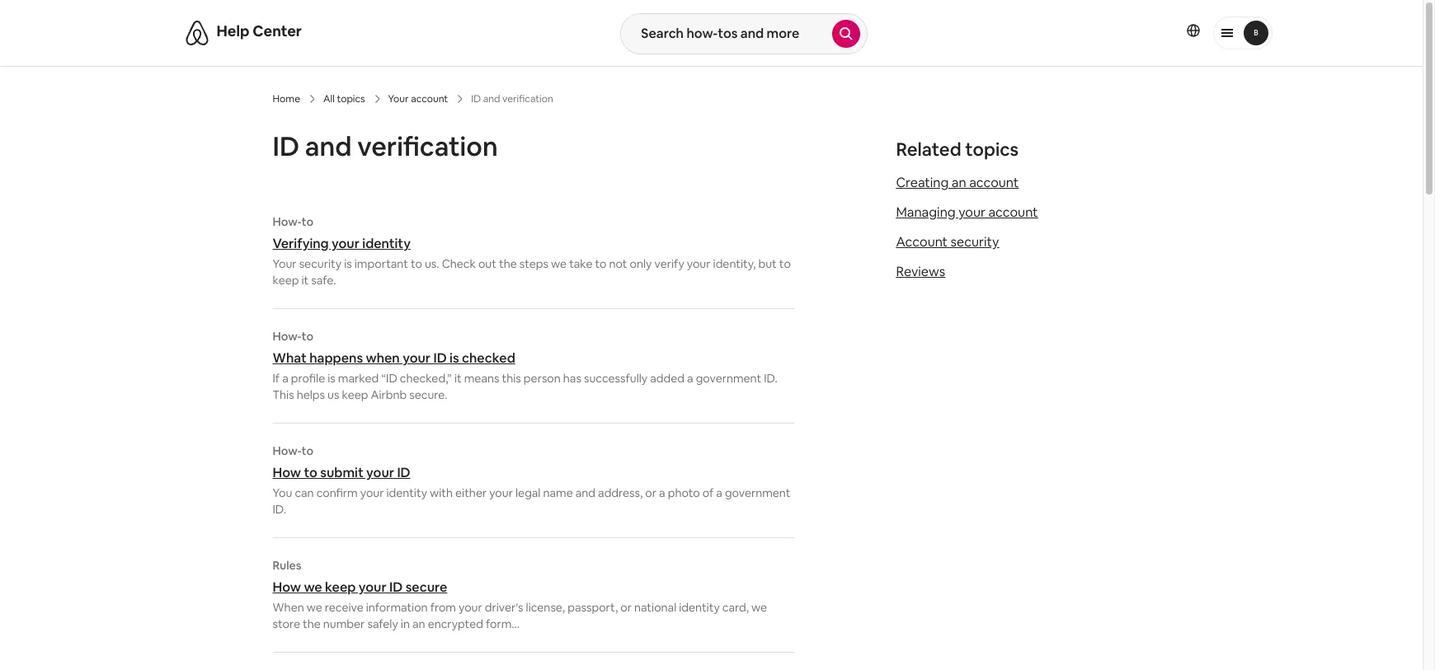 Task type: locate. For each thing, give the bounding box(es) containing it.
or
[[646, 486, 657, 501], [621, 601, 632, 616]]

how- up what
[[273, 329, 302, 344]]

government
[[696, 371, 762, 386], [725, 486, 791, 501]]

government right added
[[696, 371, 762, 386]]

id and verification
[[273, 130, 498, 163]]

2 vertical spatial keep
[[325, 579, 356, 597]]

reviews link
[[897, 263, 946, 281]]

1 horizontal spatial it
[[455, 371, 462, 386]]

how-
[[273, 215, 302, 229], [273, 329, 302, 344], [273, 444, 302, 459]]

successfully
[[584, 371, 648, 386]]

it left safe.
[[302, 273, 309, 288]]

0 horizontal spatial your
[[273, 257, 297, 271]]

1 horizontal spatial and
[[576, 486, 596, 501]]

the right out
[[499, 257, 517, 271]]

related topics
[[897, 138, 1019, 161]]

encrypted
[[428, 617, 484, 632]]

license,
[[526, 601, 565, 616]]

your up the id and verification
[[388, 92, 409, 106]]

id inside how-to how to submit your id you can confirm your identity with either your legal name and address, or a photo of a government id.
[[397, 465, 411, 482]]

help center link
[[217, 21, 302, 40]]

store
[[273, 617, 300, 632]]

None search field
[[621, 13, 868, 54]]

1 vertical spatial it
[[455, 371, 462, 386]]

0 vertical spatial how-
[[273, 215, 302, 229]]

0 vertical spatial how
[[273, 465, 301, 482]]

account for managing
[[989, 204, 1039, 221]]

and inside how-to how to submit your id you can confirm your identity with either your legal name and address, or a photo of a government id.
[[576, 486, 596, 501]]

your down "verifying"
[[273, 257, 297, 271]]

1 vertical spatial the
[[303, 617, 321, 632]]

government inside how-to how to submit your id you can confirm your identity with either your legal name and address, or a photo of a government id.
[[725, 486, 791, 501]]

identity
[[363, 235, 411, 253], [387, 486, 427, 501], [679, 601, 720, 616]]

is up us
[[328, 371, 336, 386]]

0 horizontal spatial it
[[302, 273, 309, 288]]

a right if
[[282, 371, 289, 386]]

a
[[282, 371, 289, 386], [687, 371, 694, 386], [659, 486, 666, 501], [717, 486, 723, 501]]

how- up you
[[273, 444, 302, 459]]

0 horizontal spatial the
[[303, 617, 321, 632]]

0 horizontal spatial is
[[328, 371, 336, 386]]

marked
[[338, 371, 379, 386]]

an right the in
[[413, 617, 425, 632]]

it
[[302, 273, 309, 288], [455, 371, 462, 386]]

and down all
[[305, 130, 352, 163]]

security down managing your account link in the right of the page
[[951, 234, 1000, 251]]

id up information
[[390, 579, 403, 597]]

in
[[401, 617, 410, 632]]

your account
[[388, 92, 448, 106]]

2 how- from the top
[[273, 329, 302, 344]]

2 horizontal spatial is
[[450, 350, 459, 367]]

the right "store"
[[303, 617, 321, 632]]

all topics
[[323, 92, 365, 106]]

helps
[[297, 388, 325, 403]]

how- for what
[[273, 329, 302, 344]]

out
[[479, 257, 497, 271]]

1 vertical spatial account
[[970, 174, 1019, 191]]

1 how from the top
[[273, 465, 301, 482]]

topics up creating an account link
[[966, 138, 1019, 161]]

id down home
[[273, 130, 299, 163]]

0 vertical spatial account
[[411, 92, 448, 106]]

rules how we keep your id secure when we receive information from your driver's license, passport, or national identity card, we store the number safely in an encrypted form…
[[273, 559, 767, 632]]

1 horizontal spatial topics
[[966, 138, 1019, 161]]

identity,
[[713, 257, 756, 271]]

when
[[273, 601, 304, 616]]

how inside how-to how to submit your id you can confirm your identity with either your legal name and address, or a photo of a government id.
[[273, 465, 301, 482]]

0 vertical spatial and
[[305, 130, 352, 163]]

identity left with
[[387, 486, 427, 501]]

2 vertical spatial account
[[989, 204, 1039, 221]]

0 vertical spatial topics
[[337, 92, 365, 106]]

1 horizontal spatial is
[[344, 257, 352, 271]]

government for how to submit your id
[[725, 486, 791, 501]]

1 vertical spatial id.
[[273, 503, 286, 517]]

how to submit your id element
[[273, 444, 794, 518]]

0 vertical spatial or
[[646, 486, 657, 501]]

1 vertical spatial or
[[621, 601, 632, 616]]

0 vertical spatial is
[[344, 257, 352, 271]]

secure
[[406, 579, 448, 597]]

how up when at the bottom of the page
[[273, 579, 301, 597]]

we
[[551, 257, 567, 271], [304, 579, 322, 597], [307, 601, 322, 616], [752, 601, 767, 616]]

0 vertical spatial id.
[[764, 371, 778, 386]]

help
[[217, 21, 250, 40]]

1 vertical spatial government
[[725, 486, 791, 501]]

how- up "verifying"
[[273, 215, 302, 229]]

how up you
[[273, 465, 301, 482]]

1 vertical spatial is
[[450, 350, 459, 367]]

a right added
[[687, 371, 694, 386]]

account for creating
[[970, 174, 1019, 191]]

we right card,
[[752, 601, 767, 616]]

0 horizontal spatial id.
[[273, 503, 286, 517]]

security
[[951, 234, 1000, 251], [299, 257, 342, 271]]

1 vertical spatial topics
[[966, 138, 1019, 161]]

national
[[635, 601, 677, 616]]

verifying your identity element
[[273, 215, 794, 289]]

this
[[273, 388, 294, 403]]

account security link
[[897, 234, 1000, 251]]

you
[[273, 486, 292, 501]]

your down creating an account
[[959, 204, 986, 221]]

government right the of
[[725, 486, 791, 501]]

id. for checked
[[764, 371, 778, 386]]

how-to how to submit your id you can confirm your identity with either your legal name and address, or a photo of a government id.
[[273, 444, 791, 517]]

2 vertical spatial identity
[[679, 601, 720, 616]]

this
[[502, 371, 521, 386]]

1 vertical spatial security
[[299, 257, 342, 271]]

1 vertical spatial keep
[[342, 388, 368, 403]]

your
[[388, 92, 409, 106], [273, 257, 297, 271]]

account down creating an account
[[989, 204, 1039, 221]]

how- inside how-to how to submit your id you can confirm your identity with either your legal name and address, or a photo of a government id.
[[273, 444, 302, 459]]

identity left card,
[[679, 601, 720, 616]]

0 vertical spatial your
[[388, 92, 409, 106]]

security up safe.
[[299, 257, 342, 271]]

creating
[[897, 174, 949, 191]]

1 vertical spatial and
[[576, 486, 596, 501]]

keep inside the rules how we keep your id secure when we receive information from your driver's license, passport, or national identity card, we store the number safely in an encrypted form…
[[325, 579, 356, 597]]

verification
[[358, 130, 498, 163]]

or right address,
[[646, 486, 657, 501]]

"id
[[381, 371, 398, 386]]

is
[[344, 257, 352, 271], [450, 350, 459, 367], [328, 371, 336, 386]]

your inside 'how-to verifying your identity your security is important to us. check out the steps we take to not only verify your identity, but to keep it safe.'
[[273, 257, 297, 271]]

is inside 'how-to verifying your identity your security is important to us. check out the steps we take to not only verify your identity, but to keep it safe.'
[[344, 257, 352, 271]]

is left 'checked'
[[450, 350, 459, 367]]

keep up receive
[[325, 579, 356, 597]]

creating an account link
[[897, 174, 1019, 191]]

an up managing your account
[[952, 174, 967, 191]]

keep down marked
[[342, 388, 368, 403]]

profile
[[291, 371, 325, 386]]

Search how-tos and more search field
[[622, 14, 833, 54]]

account up managing your account
[[970, 174, 1019, 191]]

your
[[959, 204, 986, 221], [332, 235, 360, 253], [687, 257, 711, 271], [403, 350, 431, 367], [366, 465, 394, 482], [360, 486, 384, 501], [490, 486, 513, 501], [359, 579, 387, 597], [459, 601, 483, 616]]

0 horizontal spatial topics
[[337, 92, 365, 106]]

but
[[759, 257, 777, 271]]

is left important
[[344, 257, 352, 271]]

1 how- from the top
[[273, 215, 302, 229]]

account up verification
[[411, 92, 448, 106]]

how- inside how-to what happens when your id is checked if a profile is marked "id checked," it means this person has successfully added a government id. this helps us keep airbnb secure.
[[273, 329, 302, 344]]

0 vertical spatial the
[[499, 257, 517, 271]]

0 vertical spatial identity
[[363, 235, 411, 253]]

1 vertical spatial how
[[273, 579, 301, 597]]

is for important
[[344, 257, 352, 271]]

1 vertical spatial how-
[[273, 329, 302, 344]]

we left take on the left of the page
[[551, 257, 567, 271]]

1 horizontal spatial the
[[499, 257, 517, 271]]

2 how from the top
[[273, 579, 301, 597]]

and right the name
[[576, 486, 596, 501]]

0 vertical spatial an
[[952, 174, 967, 191]]

0 vertical spatial it
[[302, 273, 309, 288]]

id. inside how-to what happens when your id is checked if a profile is marked "id checked," it means this person has successfully added a government id. this helps us keep airbnb secure.
[[764, 371, 778, 386]]

1 horizontal spatial or
[[646, 486, 657, 501]]

airbnb homepage image
[[184, 20, 210, 46]]

can
[[295, 486, 314, 501]]

steps
[[520, 257, 549, 271]]

name
[[543, 486, 573, 501]]

how
[[273, 465, 301, 482], [273, 579, 301, 597]]

0 horizontal spatial security
[[299, 257, 342, 271]]

topics
[[337, 92, 365, 106], [966, 138, 1019, 161]]

your up checked,"
[[403, 350, 431, 367]]

1 horizontal spatial id.
[[764, 371, 778, 386]]

form…
[[486, 617, 520, 632]]

0 vertical spatial security
[[951, 234, 1000, 251]]

3 how- from the top
[[273, 444, 302, 459]]

how- inside 'how-to verifying your identity your security is important to us. check out the steps we take to not only verify your identity, but to keep it safe.'
[[273, 215, 302, 229]]

id right "submit"
[[397, 465, 411, 482]]

2 vertical spatial how-
[[273, 444, 302, 459]]

rules
[[273, 559, 302, 574]]

secure.
[[410, 388, 448, 403]]

to
[[302, 215, 314, 229], [411, 257, 422, 271], [595, 257, 607, 271], [780, 257, 791, 271], [302, 329, 314, 344], [302, 444, 314, 459], [304, 465, 318, 482]]

id. inside how-to how to submit your id you can confirm your identity with either your legal name and address, or a photo of a government id.
[[273, 503, 286, 517]]

account
[[411, 92, 448, 106], [970, 174, 1019, 191], [989, 204, 1039, 221]]

the
[[499, 257, 517, 271], [303, 617, 321, 632]]

identity up important
[[363, 235, 411, 253]]

keep left safe.
[[273, 273, 299, 288]]

it left means
[[455, 371, 462, 386]]

0 horizontal spatial and
[[305, 130, 352, 163]]

legal
[[516, 486, 541, 501]]

passport,
[[568, 601, 618, 616]]

to inside how-to what happens when your id is checked if a profile is marked "id checked," it means this person has successfully added a government id. this helps us keep airbnb secure.
[[302, 329, 314, 344]]

government inside how-to what happens when your id is checked if a profile is marked "id checked," it means this person has successfully added a government id. this helps us keep airbnb secure.
[[696, 371, 762, 386]]

address,
[[598, 486, 643, 501]]

1 horizontal spatial security
[[951, 234, 1000, 251]]

0 vertical spatial government
[[696, 371, 762, 386]]

topics right all
[[337, 92, 365, 106]]

0 horizontal spatial or
[[621, 601, 632, 616]]

1 vertical spatial an
[[413, 617, 425, 632]]

or inside how-to how to submit your id you can confirm your identity with either your legal name and address, or a photo of a government id.
[[646, 486, 657, 501]]

account security
[[897, 234, 1000, 251]]

happens
[[310, 350, 363, 367]]

or left national
[[621, 601, 632, 616]]

we right when at the bottom of the page
[[307, 601, 322, 616]]

0 horizontal spatial an
[[413, 617, 425, 632]]

1 vertical spatial your
[[273, 257, 297, 271]]

and
[[305, 130, 352, 163], [576, 486, 596, 501]]

keep inside how-to what happens when your id is checked if a profile is marked "id checked," it means this person has successfully added a government id. this helps us keep airbnb secure.
[[342, 388, 368, 403]]

id up checked,"
[[434, 350, 447, 367]]

1 horizontal spatial your
[[388, 92, 409, 106]]

0 vertical spatial keep
[[273, 273, 299, 288]]

we inside 'how-to verifying your identity your security is important to us. check out the steps we take to not only verify your identity, but to keep it safe.'
[[551, 257, 567, 271]]

how we keep your id secure link
[[273, 579, 794, 597]]

1 vertical spatial identity
[[387, 486, 427, 501]]



Task type: vqa. For each thing, say whether or not it's contained in the screenshot.
second Experiences from the left
no



Task type: describe. For each thing, give the bounding box(es) containing it.
check
[[442, 257, 476, 271]]

we up when at the bottom of the page
[[304, 579, 322, 597]]

only
[[630, 257, 652, 271]]

if
[[273, 371, 280, 386]]

your up important
[[332, 235, 360, 253]]

a right the of
[[717, 486, 723, 501]]

how inside the rules how we keep your id secure when we receive information from your driver's license, passport, or national identity card, we store the number safely in an encrypted form…
[[273, 579, 301, 597]]

related
[[897, 138, 962, 161]]

us
[[328, 388, 340, 403]]

home link
[[273, 92, 300, 106]]

of
[[703, 486, 714, 501]]

with
[[430, 486, 453, 501]]

id inside how-to what happens when your id is checked if a profile is marked "id checked," it means this person has successfully added a government id. this helps us keep airbnb secure.
[[434, 350, 447, 367]]

home
[[273, 92, 300, 106]]

your right verify
[[687, 257, 711, 271]]

identity inside how-to how to submit your id you can confirm your identity with either your legal name and address, or a photo of a government id.
[[387, 486, 427, 501]]

1 horizontal spatial an
[[952, 174, 967, 191]]

government for what happens when your id is checked
[[696, 371, 762, 386]]

confirm
[[317, 486, 358, 501]]

creating an account
[[897, 174, 1019, 191]]

airbnb
[[371, 388, 407, 403]]

or inside the rules how we keep your id secure when we receive information from your driver's license, passport, or national identity card, we store the number safely in an encrypted form…
[[621, 601, 632, 616]]

your up information
[[359, 579, 387, 597]]

managing your account link
[[897, 204, 1039, 221]]

the inside the rules how we keep your id secure when we receive information from your driver's license, passport, or national identity card, we store the number safely in an encrypted form…
[[303, 617, 321, 632]]

is for checked
[[450, 350, 459, 367]]

how to submit your id link
[[273, 465, 794, 482]]

your right confirm
[[360, 486, 384, 501]]

us.
[[425, 257, 439, 271]]

information
[[366, 601, 428, 616]]

person
[[524, 371, 561, 386]]

your left legal
[[490, 486, 513, 501]]

it inside how-to what happens when your id is checked if a profile is marked "id checked," it means this person has successfully added a government id. this helps us keep airbnb secure.
[[455, 371, 462, 386]]

identity inside the rules how we keep your id secure when we receive information from your driver's license, passport, or national identity card, we store the number safely in an encrypted form…
[[679, 601, 720, 616]]

what happens when your id is checked link
[[273, 350, 794, 367]]

safely
[[368, 617, 398, 632]]

has
[[563, 371, 582, 386]]

how- for how
[[273, 444, 302, 459]]

how- for verifying
[[273, 215, 302, 229]]

identity inside 'how-to verifying your identity your security is important to us. check out the steps we take to not only verify your identity, but to keep it safe.'
[[363, 235, 411, 253]]

what
[[273, 350, 307, 367]]

account
[[897, 234, 948, 251]]

verifying
[[273, 235, 329, 253]]

take
[[570, 257, 593, 271]]

your right "submit"
[[366, 465, 394, 482]]

the inside 'how-to verifying your identity your security is important to us. check out the steps we take to not only verify your identity, but to keep it safe.'
[[499, 257, 517, 271]]

id. for can
[[273, 503, 286, 517]]

2 vertical spatial is
[[328, 371, 336, 386]]

id inside the rules how we keep your id secure when we receive information from your driver's license, passport, or national identity card, we store the number safely in an encrypted form…
[[390, 579, 403, 597]]

what happens when your id is checked element
[[273, 329, 794, 404]]

verifying your identity link
[[273, 235, 794, 253]]

main navigation menu image
[[1244, 21, 1269, 45]]

checked
[[462, 350, 516, 367]]

a left photo at the bottom left of the page
[[659, 486, 666, 501]]

safe.
[[311, 273, 336, 288]]

your account link
[[388, 92, 448, 106]]

submit
[[320, 465, 364, 482]]

your up the encrypted
[[459, 601, 483, 616]]

managing your account
[[897, 204, 1039, 221]]

help center
[[217, 21, 302, 40]]

security inside 'how-to verifying your identity your security is important to us. check out the steps we take to not only verify your identity, but to keep it safe.'
[[299, 257, 342, 271]]

center
[[253, 21, 302, 40]]

receive
[[325, 601, 364, 616]]

how-to verifying your identity your security is important to us. check out the steps we take to not only verify your identity, but to keep it safe.
[[273, 215, 791, 288]]

from
[[430, 601, 456, 616]]

verify
[[655, 257, 685, 271]]

either
[[456, 486, 487, 501]]

reviews
[[897, 263, 946, 281]]

when
[[366, 350, 400, 367]]

driver's
[[485, 601, 524, 616]]

your inside how-to what happens when your id is checked if a profile is marked "id checked," it means this person has successfully added a government id. this helps us keep airbnb secure.
[[403, 350, 431, 367]]

an inside the rules how we keep your id secure when we receive information from your driver's license, passport, or national identity card, we store the number safely in an encrypted form…
[[413, 617, 425, 632]]

means
[[464, 371, 500, 386]]

added
[[650, 371, 685, 386]]

important
[[355, 257, 408, 271]]

how we keep your id secure element
[[273, 559, 794, 633]]

topics for related topics
[[966, 138, 1019, 161]]

number
[[323, 617, 365, 632]]

all topics link
[[323, 92, 365, 106]]

all
[[323, 92, 335, 106]]

how-to what happens when your id is checked if a profile is marked "id checked," it means this person has successfully added a government id. this helps us keep airbnb secure.
[[273, 329, 778, 403]]

keep inside 'how-to verifying your identity your security is important to us. check out the steps we take to not only verify your identity, but to keep it safe.'
[[273, 273, 299, 288]]

it inside 'how-to verifying your identity your security is important to us. check out the steps we take to not only verify your identity, but to keep it safe.'
[[302, 273, 309, 288]]

photo
[[668, 486, 700, 501]]

managing
[[897, 204, 956, 221]]

checked,"
[[400, 371, 452, 386]]

topics for all topics
[[337, 92, 365, 106]]

not
[[609, 257, 628, 271]]

card,
[[723, 601, 749, 616]]



